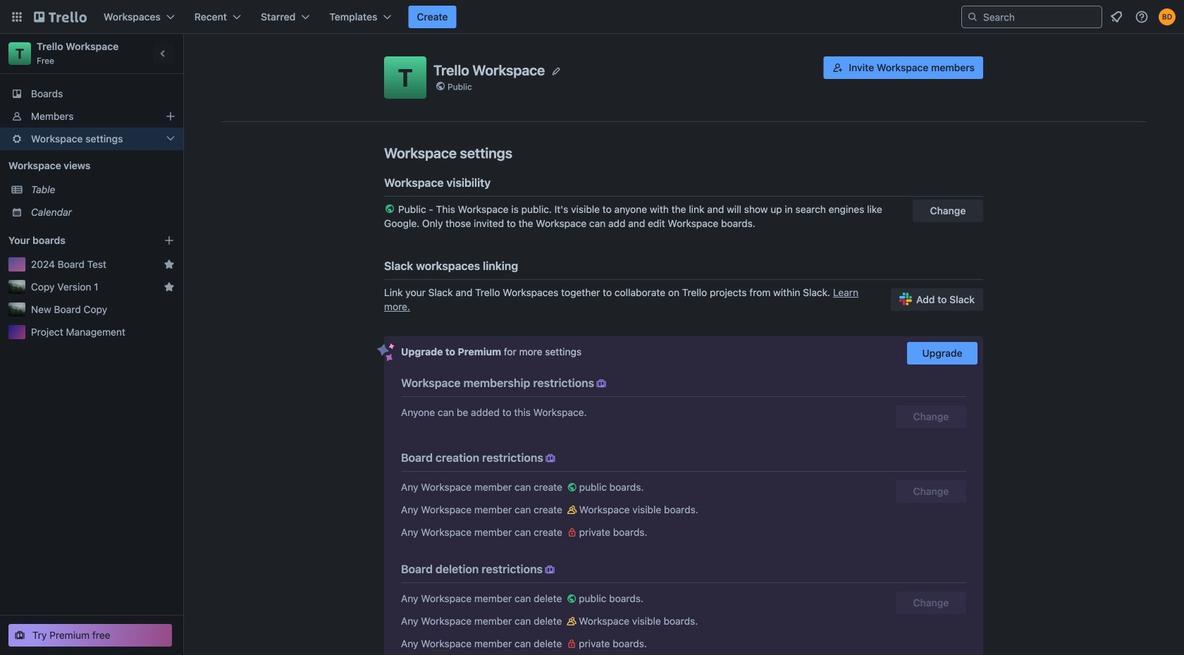 Task type: describe. For each thing, give the bounding box(es) containing it.
workspace navigation collapse icon image
[[154, 44, 173, 63]]

open information menu image
[[1135, 10, 1149, 24]]

0 vertical spatial sm image
[[565, 480, 579, 494]]

back to home image
[[34, 6, 87, 28]]

2 starred icon image from the top
[[164, 281, 175, 293]]

search image
[[968, 11, 979, 23]]

primary element
[[0, 0, 1185, 34]]



Task type: locate. For each thing, give the bounding box(es) containing it.
add board image
[[164, 235, 175, 246]]

1 starred icon image from the top
[[164, 259, 175, 270]]

starred icon image
[[164, 259, 175, 270], [164, 281, 175, 293]]

your boards with 4 items element
[[8, 232, 142, 249]]

Search field
[[979, 7, 1102, 27]]

2 vertical spatial sm image
[[565, 637, 579, 651]]

sm image
[[565, 480, 579, 494], [543, 563, 557, 577], [565, 637, 579, 651]]

barb dwyer (barbdwyer3) image
[[1159, 8, 1176, 25]]

1 vertical spatial sm image
[[543, 563, 557, 577]]

0 vertical spatial starred icon image
[[164, 259, 175, 270]]

1 vertical spatial starred icon image
[[164, 281, 175, 293]]

sm image
[[595, 377, 609, 391], [544, 451, 558, 465], [565, 503, 579, 517], [565, 525, 579, 539], [565, 592, 579, 606], [565, 614, 579, 628]]

sparkle image
[[377, 343, 395, 362]]

0 notifications image
[[1109, 8, 1126, 25]]



Task type: vqa. For each thing, say whether or not it's contained in the screenshot.
Challenge
no



